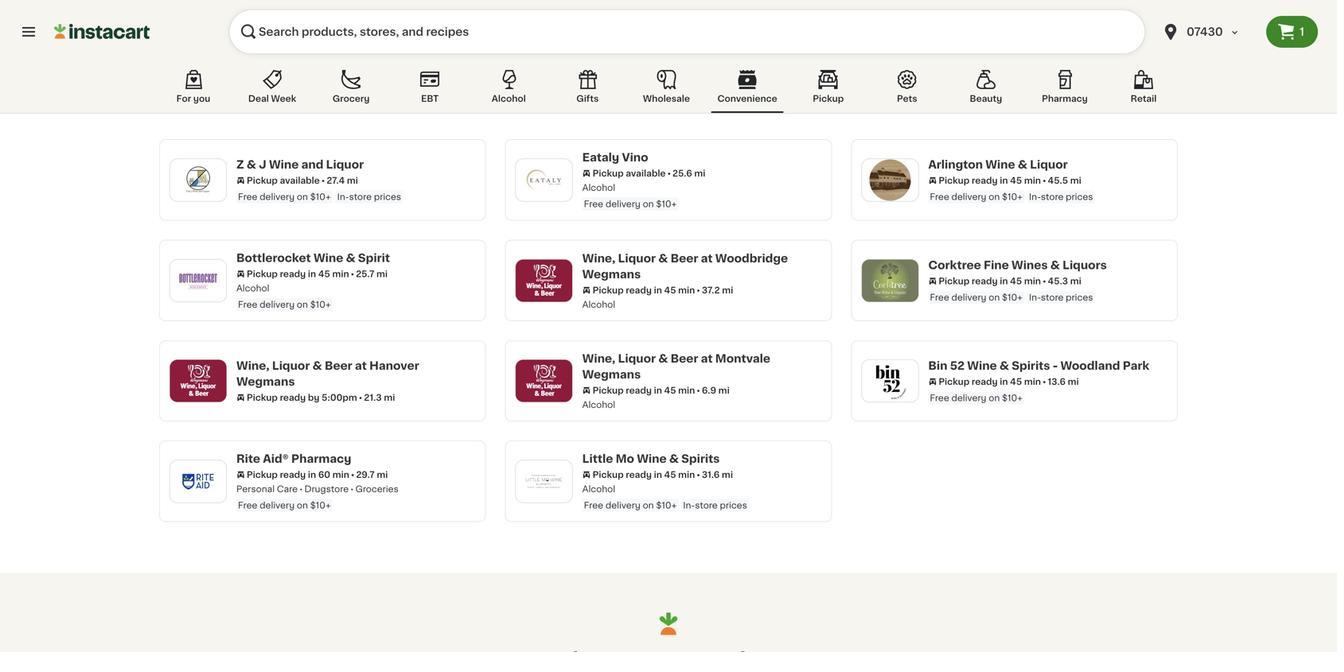 Task type: vqa. For each thing, say whether or not it's contained in the screenshot.
1200 University Ave popup button
no



Task type: locate. For each thing, give the bounding box(es) containing it.
delivery
[[260, 193, 295, 201], [951, 193, 986, 201], [606, 200, 640, 209], [951, 293, 986, 302], [260, 300, 295, 309], [951, 394, 986, 403], [260, 501, 295, 510], [606, 501, 640, 510]]

ready up free delivery on $10+
[[972, 377, 998, 386]]

at inside wine, liquor & beer at montvale wegmans
[[701, 353, 713, 365]]

free down personal
[[238, 501, 257, 510]]

mi for wine, liquor & beer at montvale wegmans
[[718, 386, 730, 395]]

$10+ down arlington wine & liquor
[[1002, 193, 1023, 201]]

by
[[308, 394, 320, 402]]

at up 6.9
[[701, 353, 713, 365]]

on down vino at the left
[[643, 200, 654, 209]]

on down little mo wine & spirits
[[643, 501, 654, 510]]

pickup
[[813, 94, 844, 103], [593, 169, 624, 178], [247, 176, 278, 185], [939, 176, 970, 185], [247, 270, 278, 279], [939, 277, 970, 286], [593, 286, 624, 295], [939, 377, 970, 386], [593, 386, 624, 395], [247, 394, 278, 402], [247, 471, 278, 480], [593, 471, 624, 480]]

0 vertical spatial spirits
[[1012, 360, 1050, 371]]

shop categories tab list
[[159, 67, 1178, 113]]

ready down bottlerocket
[[280, 270, 306, 279]]

beer
[[671, 253, 698, 264], [671, 353, 698, 365], [325, 361, 352, 372]]

pickup for wine, liquor & beer at hanover wegmans
[[247, 394, 278, 402]]

beer for hanover
[[325, 361, 352, 372]]

1 horizontal spatial pickup available
[[593, 169, 666, 178]]

liquor
[[326, 159, 364, 170], [1030, 159, 1068, 170], [618, 253, 656, 264], [618, 353, 656, 365], [272, 361, 310, 372]]

wine, inside wine, liquor & beer at woodbridge wegmans
[[582, 253, 615, 264]]

mi right '45.3'
[[1070, 277, 1081, 286]]

week
[[271, 94, 296, 103]]

alcohol button
[[475, 67, 543, 113]]

mi right 27.4 on the top of the page
[[347, 176, 358, 185]]

0 horizontal spatial available
[[280, 176, 320, 185]]

pickup down corktree
[[939, 277, 970, 286]]

min for corktree fine wines & liquors
[[1024, 277, 1041, 286]]

1 vertical spatial pharmacy
[[291, 454, 351, 465]]

pickup for arlington wine & liquor
[[939, 176, 970, 185]]

ready down fine
[[972, 277, 998, 286]]

beer inside wine, liquor & beer at montvale wegmans
[[671, 353, 698, 365]]

wine, liquor & beer at woodbridge wegmans
[[582, 253, 788, 280]]

pickup down j at the left top of page
[[247, 176, 278, 185]]

45.5 mi
[[1048, 176, 1081, 185]]

0 vertical spatial pharmacy
[[1042, 94, 1088, 103]]

45 for bin 52 wine & spirits - woodland park
[[1010, 377, 1022, 386]]

wine, liquor & beer at woodbridge wegmans logo image
[[523, 260, 565, 301]]

wine, inside wine, liquor & beer at montvale wegmans
[[582, 353, 615, 365]]

in down wine, liquor & beer at woodbridge wegmans in the top of the page
[[654, 286, 662, 295]]

min down wine, liquor & beer at woodbridge wegmans in the top of the page
[[678, 286, 695, 295]]

pickup down bottlerocket
[[247, 270, 278, 279]]

in for little mo wine & spirits
[[654, 471, 662, 480]]

at inside wine, liquor & beer at woodbridge wegmans
[[701, 253, 713, 264]]

in for corktree fine wines & liquors
[[1000, 277, 1008, 286]]

pharmacy inside button
[[1042, 94, 1088, 103]]

liquor for wine, liquor & beer at montvale wegmans
[[618, 353, 656, 365]]

wine, right the wine, liquor & beer at montvale wegmans logo
[[582, 353, 615, 365]]

0 vertical spatial alcohol free delivery on $10+
[[582, 183, 677, 209]]

ready for wine, liquor & beer at woodbridge wegmans
[[626, 286, 652, 295]]

07430
[[1187, 26, 1223, 37]]

min for bin 52 wine & spirits - woodland park
[[1024, 377, 1041, 386]]

$10+ down 27.4 on the top of the page
[[310, 193, 331, 201]]

in- inside 'alcohol free delivery on $10+ in-store prices'
[[683, 501, 695, 510]]

min down wines
[[1024, 277, 1041, 286]]

mi right 21.3
[[384, 394, 395, 402]]

alcohol down bottlerocket
[[236, 284, 269, 293]]

free
[[238, 193, 257, 201], [930, 193, 949, 201], [584, 200, 603, 209], [930, 293, 949, 302], [238, 300, 257, 309], [930, 394, 949, 403], [238, 501, 257, 510], [584, 501, 603, 510]]

ready for arlington wine & liquor
[[972, 176, 998, 185]]

pharmacy right the "beauty"
[[1042, 94, 1088, 103]]

pickup for rite aid® pharmacy
[[247, 471, 278, 480]]

spirits for mo
[[681, 454, 720, 465]]

in- down little mo wine & spirits
[[683, 501, 695, 510]]

pickup down arlington
[[939, 176, 970, 185]]

mi
[[694, 169, 705, 178], [347, 176, 358, 185], [1070, 176, 1081, 185], [376, 270, 388, 279], [1070, 277, 1081, 286], [722, 286, 733, 295], [1068, 377, 1079, 386], [718, 386, 730, 395], [384, 394, 395, 402], [377, 471, 388, 480], [722, 471, 733, 480]]

mi for corktree fine wines & liquors
[[1070, 277, 1081, 286]]

45 for wine, liquor & beer at woodbridge wegmans
[[664, 286, 676, 295]]

spirits left -
[[1012, 360, 1050, 371]]

beer inside wine, liquor & beer at woodbridge wegmans
[[671, 253, 698, 264]]

bin 52 wine & spirits - woodland park logo image
[[869, 361, 911, 402]]

pickup ready in 45 min
[[939, 176, 1041, 185], [247, 270, 349, 279], [939, 277, 1041, 286], [593, 286, 695, 295], [939, 377, 1041, 386], [593, 386, 695, 395], [593, 471, 695, 480]]

in- down 27.4 mi
[[337, 193, 349, 201]]

pickup ready in 45 min for bin 52 wine & spirits - woodland park
[[939, 377, 1041, 386]]

1 vertical spatial spirits
[[681, 454, 720, 465]]

wegmans inside wine, liquor & beer at hanover wegmans
[[236, 376, 295, 388]]

min
[[1024, 176, 1041, 185], [332, 270, 349, 279], [1024, 277, 1041, 286], [678, 286, 695, 295], [1024, 377, 1041, 386], [678, 386, 695, 395], [332, 471, 349, 480], [678, 471, 695, 480]]

spirits
[[1012, 360, 1050, 371], [681, 454, 720, 465]]

ready for rite aid® pharmacy
[[280, 471, 306, 480]]

wine right arlington
[[985, 159, 1015, 170]]

eataly vino
[[582, 152, 648, 163]]

pickup for little mo wine & spirits
[[593, 471, 624, 480]]

on down care
[[297, 501, 308, 510]]

in up free delivery on $10+
[[1000, 377, 1008, 386]]

on
[[297, 193, 308, 201], [989, 193, 1000, 201], [643, 200, 654, 209], [989, 293, 1000, 302], [297, 300, 308, 309], [989, 394, 1000, 403], [297, 501, 308, 510], [643, 501, 654, 510]]

in down little mo wine & spirits
[[654, 471, 662, 480]]

pickup ready in 45 min for bottlerocket wine & spirit
[[247, 270, 349, 279]]

free delivery on $10+ in-store prices for wine
[[238, 193, 401, 201]]

21.3
[[364, 394, 382, 402]]

beer for montvale
[[671, 353, 698, 365]]

45 down bin 52 wine & spirits - woodland park
[[1010, 377, 1022, 386]]

convenience button
[[711, 67, 784, 113]]

pickup for bottlerocket wine & spirit
[[247, 270, 278, 279]]

0 horizontal spatial spirits
[[681, 454, 720, 465]]

store
[[349, 193, 372, 201], [1041, 193, 1064, 201], [1041, 293, 1064, 302], [695, 501, 718, 510]]

wegmans for wine, liquor & beer at hanover wegmans
[[236, 376, 295, 388]]

little
[[582, 454, 613, 465]]

at up 37.2
[[701, 253, 713, 264]]

52
[[950, 360, 965, 371]]

pickup ready in 45 min down bottlerocket wine & spirit
[[247, 270, 349, 279]]

delivery down mo
[[606, 501, 640, 510]]

in for bin 52 wine & spirits - woodland park
[[1000, 377, 1008, 386]]

mi for little mo wine & spirits
[[722, 471, 733, 480]]

ready up care
[[280, 471, 306, 480]]

store for corktree fine wines & liquors
[[1041, 293, 1064, 302]]

29.7
[[356, 471, 375, 480]]

1 horizontal spatial pharmacy
[[1042, 94, 1088, 103]]

liquor inside wine, liquor & beer at woodbridge wegmans
[[618, 253, 656, 264]]

wegmans inside wine, liquor & beer at woodbridge wegmans
[[582, 269, 641, 280]]

in-
[[337, 193, 349, 201], [1029, 193, 1041, 201], [1029, 293, 1041, 302], [683, 501, 695, 510]]

min left 6.9
[[678, 386, 695, 395]]

delivery inside personal care drugstore groceries free delivery on $10+
[[260, 501, 295, 510]]

wine, inside wine, liquor & beer at hanover wegmans
[[236, 361, 269, 372]]

ready down little mo wine & spirits
[[626, 471, 652, 480]]

0 horizontal spatial alcohol free delivery on $10+
[[236, 284, 331, 309]]

ready down arlington wine & liquor
[[972, 176, 998, 185]]

07430 button
[[1152, 10, 1266, 54], [1161, 10, 1257, 54]]

store for z & j wine and liquor
[[349, 193, 372, 201]]

1 vertical spatial alcohol free delivery on $10+
[[236, 284, 331, 309]]

alcohol free delivery on $10+ down bottlerocket
[[236, 284, 331, 309]]

ready left by
[[280, 394, 306, 402]]

wegmans right wine, liquor & beer at woodbridge wegmans logo
[[582, 269, 641, 280]]

mi right 45.5
[[1070, 176, 1081, 185]]

spirits up 31.6
[[681, 454, 720, 465]]

beer for woodbridge
[[671, 253, 698, 264]]

free delivery on $10+ in-store prices down 27.4 on the top of the page
[[238, 193, 401, 201]]

in- for &
[[1029, 293, 1041, 302]]

at for montvale
[[701, 353, 713, 365]]

on down bin 52 wine & spirits - woodland park
[[989, 394, 1000, 403]]

mi right 13.6
[[1068, 377, 1079, 386]]

liquor inside wine, liquor & beer at hanover wegmans
[[272, 361, 310, 372]]

bottlerocket
[[236, 253, 311, 264]]

alcohol right ebt
[[492, 94, 526, 103]]

pickup ready by 5:00pm
[[247, 394, 357, 402]]

instacart image
[[54, 22, 150, 41]]

on down arlington wine & liquor
[[989, 193, 1000, 201]]

None search field
[[229, 10, 1145, 54]]

beer inside wine, liquor & beer at hanover wegmans
[[325, 361, 352, 372]]

$10+ down corktree fine wines & liquors
[[1002, 293, 1023, 302]]

available for vino
[[626, 169, 666, 178]]

pickup for eataly vino
[[593, 169, 624, 178]]

store down 27.4 mi
[[349, 193, 372, 201]]

bottlerocket wine & spirit logo image
[[177, 260, 219, 301]]

beer up 5:00pm
[[325, 361, 352, 372]]

pickup down little
[[593, 471, 624, 480]]

45
[[1010, 176, 1022, 185], [318, 270, 330, 279], [1010, 277, 1022, 286], [664, 286, 676, 295], [1010, 377, 1022, 386], [664, 386, 676, 395], [664, 471, 676, 480]]

pharmacy up 60
[[291, 454, 351, 465]]

alcohol up little
[[582, 401, 615, 409]]

corktree fine wines & liquors logo image
[[869, 260, 911, 301]]

free delivery on $10+ in-store prices for liquor
[[930, 193, 1093, 201]]

mi right 37.2
[[722, 286, 733, 295]]

in- for wine
[[337, 193, 349, 201]]

pickup available down vino at the left
[[593, 169, 666, 178]]

alcohol free delivery on $10+ down vino at the left
[[582, 183, 677, 209]]

free delivery on $10+ in-store prices down arlington wine & liquor
[[930, 193, 1093, 201]]

$10+
[[310, 193, 331, 201], [1002, 193, 1023, 201], [656, 200, 677, 209], [1002, 293, 1023, 302], [310, 300, 331, 309], [1002, 394, 1023, 403], [310, 501, 331, 510], [656, 501, 677, 510]]

pickup left pets
[[813, 94, 844, 103]]

alcohol down little
[[582, 485, 615, 494]]

alcohol
[[492, 94, 526, 103], [582, 183, 615, 192], [236, 284, 269, 293], [582, 300, 615, 309], [582, 401, 615, 409], [582, 485, 615, 494]]

pickup for wine, liquor & beer at woodbridge wegmans
[[593, 286, 624, 295]]

mo
[[616, 454, 634, 465]]

2 07430 button from the left
[[1161, 10, 1257, 54]]

at
[[701, 253, 713, 264], [701, 353, 713, 365], [355, 361, 367, 372]]

1 horizontal spatial available
[[626, 169, 666, 178]]

delivery down corktree
[[951, 293, 986, 302]]

$10+ inside personal care drugstore groceries free delivery on $10+
[[310, 501, 331, 510]]

pickup available for &
[[247, 176, 320, 185]]

45 down corktree fine wines & liquors
[[1010, 277, 1022, 286]]

at left hanover in the bottom left of the page
[[355, 361, 367, 372]]

pickup right the wine, liquor & beer at montvale wegmans logo
[[593, 386, 624, 395]]

45 up 'alcohol free delivery on $10+ in-store prices'
[[664, 471, 676, 480]]

park
[[1123, 360, 1149, 371]]

mi for eataly vino
[[694, 169, 705, 178]]

$10+ down drugstore
[[310, 501, 331, 510]]

wegmans
[[582, 269, 641, 280], [582, 369, 641, 380], [236, 376, 295, 388]]

45 down arlington wine & liquor
[[1010, 176, 1022, 185]]

1 horizontal spatial spirits
[[1012, 360, 1050, 371]]

wine,
[[582, 253, 615, 264], [582, 353, 615, 365], [236, 361, 269, 372]]

mi right 31.6
[[722, 471, 733, 480]]

gifts button
[[553, 67, 622, 113]]

prices
[[374, 193, 401, 201], [1066, 193, 1093, 201], [1066, 293, 1093, 302], [720, 501, 747, 510]]

alcohol inside button
[[492, 94, 526, 103]]

in left 60
[[308, 471, 316, 480]]

pickup ready in 45 min down wine, liquor & beer at montvale wegmans on the bottom
[[593, 386, 695, 395]]

pickup ready in 45 min down wine, liquor & beer at woodbridge wegmans in the top of the page
[[593, 286, 695, 295]]

37.2 mi
[[702, 286, 733, 295]]

beer left montvale
[[671, 353, 698, 365]]

at inside wine, liquor & beer at hanover wegmans
[[355, 361, 367, 372]]

available down z & j wine and liquor
[[280, 176, 320, 185]]

pickup ready in 45 min for corktree fine wines & liquors
[[939, 277, 1041, 286]]

prices for corktree fine wines & liquors
[[1066, 293, 1093, 302]]

aid®
[[263, 454, 289, 465]]

$10+ down bottlerocket wine & spirit
[[310, 300, 331, 309]]

in for wine, liquor & beer at montvale wegmans
[[654, 386, 662, 395]]

pickup ready in 45 min up free delivery on $10+
[[939, 377, 1041, 386]]

pickup down 52
[[939, 377, 970, 386]]

in
[[1000, 176, 1008, 185], [308, 270, 316, 279], [1000, 277, 1008, 286], [654, 286, 662, 295], [1000, 377, 1008, 386], [654, 386, 662, 395], [308, 471, 316, 480], [654, 471, 662, 480]]

convenience
[[717, 94, 777, 103]]

0 horizontal spatial pickup available
[[247, 176, 320, 185]]

free delivery on $10+ in-store prices down corktree fine wines & liquors
[[930, 293, 1093, 302]]

wine
[[269, 159, 299, 170], [985, 159, 1015, 170], [314, 253, 343, 264], [967, 360, 997, 371], [637, 454, 667, 465]]

pickup down eataly vino
[[593, 169, 624, 178]]

in for bottlerocket wine & spirit
[[308, 270, 316, 279]]

45 down wine, liquor & beer at woodbridge wegmans in the top of the page
[[664, 286, 676, 295]]

mi for wine, liquor & beer at woodbridge wegmans
[[722, 286, 733, 295]]

on inside personal care drugstore groceries free delivery on $10+
[[297, 501, 308, 510]]

in down fine
[[1000, 277, 1008, 286]]

mi for wine, liquor & beer at hanover wegmans
[[384, 394, 395, 402]]

liquor inside wine, liquor & beer at montvale wegmans
[[618, 353, 656, 365]]

ready for little mo wine & spirits
[[626, 471, 652, 480]]

pickup right wine, liquor & beer at woodbridge wegmans logo
[[593, 286, 624, 295]]

in down arlington wine & liquor
[[1000, 176, 1008, 185]]

delivery down care
[[260, 501, 295, 510]]

corktree fine wines & liquors
[[928, 260, 1107, 271]]

1 horizontal spatial alcohol free delivery on $10+
[[582, 183, 677, 209]]

pickup ready in 45 min for wine, liquor & beer at montvale wegmans
[[593, 386, 695, 395]]

beer left the woodbridge
[[671, 253, 698, 264]]

mi for arlington wine & liquor
[[1070, 176, 1081, 185]]

min for bottlerocket wine & spirit
[[332, 270, 349, 279]]

wegmans inside wine, liquor & beer at montvale wegmans
[[582, 369, 641, 380]]

1
[[1300, 26, 1304, 37]]

pickup for z & j wine and liquor
[[247, 176, 278, 185]]

available down vino at the left
[[626, 169, 666, 178]]

wine, for wine, liquor & beer at woodbridge wegmans
[[582, 253, 615, 264]]

pickup available
[[593, 169, 666, 178], [247, 176, 320, 185]]

pickup for corktree fine wines & liquors
[[939, 277, 970, 286]]

liquors
[[1063, 260, 1107, 271]]

alcohol free delivery on $10+ for eataly
[[582, 183, 677, 209]]

pets button
[[873, 67, 941, 113]]

min left 45.5
[[1024, 176, 1041, 185]]

prices down 45.3 mi
[[1066, 293, 1093, 302]]

rite
[[236, 454, 260, 465]]

$10+ down little mo wine & spirits
[[656, 501, 677, 510]]

wine right 52
[[967, 360, 997, 371]]

for you
[[176, 94, 210, 103]]

store down '45.3'
[[1041, 293, 1064, 302]]

&
[[247, 159, 256, 170], [1018, 159, 1027, 170], [346, 253, 355, 264], [658, 253, 668, 264], [1050, 260, 1060, 271], [658, 353, 668, 365], [1000, 360, 1009, 371], [312, 361, 322, 372], [669, 454, 679, 465]]

in for rite aid® pharmacy
[[308, 471, 316, 480]]

in- down arlington wine & liquor
[[1029, 193, 1041, 201]]

mi for z & j wine and liquor
[[347, 176, 358, 185]]

pharmacy
[[1042, 94, 1088, 103], [291, 454, 351, 465]]

arlington
[[928, 159, 983, 170]]



Task type: describe. For each thing, give the bounding box(es) containing it.
eataly
[[582, 152, 619, 163]]

27.4 mi
[[327, 176, 358, 185]]

& inside wine, liquor & beer at woodbridge wegmans
[[658, 253, 668, 264]]

available for &
[[280, 176, 320, 185]]

pickup ready in 60 min
[[247, 471, 349, 480]]

alcohol free delivery on $10+ for bottlerocket
[[236, 284, 331, 309]]

ready for corktree fine wines & liquors
[[972, 277, 998, 286]]

for you button
[[159, 67, 228, 113]]

you
[[193, 94, 210, 103]]

for
[[176, 94, 191, 103]]

z & j wine and liquor logo image
[[177, 159, 219, 201]]

retail
[[1131, 94, 1157, 103]]

13.6
[[1048, 377, 1066, 386]]

free down arlington
[[930, 193, 949, 201]]

ready for bin 52 wine & spirits - woodland park
[[972, 377, 998, 386]]

60
[[318, 471, 330, 480]]

bottlerocket wine & spirit
[[236, 253, 390, 264]]

6.9
[[702, 386, 716, 395]]

gifts
[[576, 94, 599, 103]]

min for wine, liquor & beer at woodbridge wegmans
[[678, 286, 695, 295]]

free delivery on $10+
[[930, 394, 1023, 403]]

wine left spirit at the top of the page
[[314, 253, 343, 264]]

wine, for wine, liquor & beer at hanover wegmans
[[236, 361, 269, 372]]

care
[[277, 485, 298, 494]]

& inside wine, liquor & beer at hanover wegmans
[[312, 361, 322, 372]]

45.3
[[1048, 277, 1068, 286]]

25.7 mi
[[356, 270, 388, 279]]

min for wine, liquor & beer at montvale wegmans
[[678, 386, 695, 395]]

eataly vino logo image
[[523, 159, 565, 201]]

at for woodbridge
[[701, 253, 713, 264]]

on down fine
[[989, 293, 1000, 302]]

prices for arlington wine & liquor
[[1066, 193, 1093, 201]]

on down bottlerocket wine & spirit
[[297, 300, 308, 309]]

21.3 mi
[[364, 394, 395, 402]]

spirits for 52
[[1012, 360, 1050, 371]]

45 for bottlerocket wine & spirit
[[318, 270, 330, 279]]

grocery
[[333, 94, 370, 103]]

ready for wine, liquor & beer at montvale wegmans
[[626, 386, 652, 395]]

ebt
[[421, 94, 439, 103]]

mi for rite aid® pharmacy
[[377, 471, 388, 480]]

0 horizontal spatial pharmacy
[[291, 454, 351, 465]]

beauty button
[[952, 67, 1020, 113]]

$10+ inside 'alcohol free delivery on $10+ in-store prices'
[[656, 501, 677, 510]]

delivery down j at the left top of page
[[260, 193, 295, 201]]

groceries
[[355, 485, 399, 494]]

6.9 mi
[[702, 386, 730, 395]]

delivery down bottlerocket
[[260, 300, 295, 309]]

j
[[259, 159, 266, 170]]

grocery button
[[317, 67, 385, 113]]

min for arlington wine & liquor
[[1024, 176, 1041, 185]]

rite aid® pharmacy
[[236, 454, 351, 465]]

arlington wine & liquor logo image
[[869, 159, 911, 201]]

free down bin
[[930, 394, 949, 403]]

fine
[[984, 260, 1009, 271]]

drugstore
[[304, 485, 349, 494]]

$10+ down the 25.6 at the top right of the page
[[656, 200, 677, 209]]

31.6 mi
[[702, 471, 733, 480]]

wine, liquor & beer at hanover wegmans
[[236, 361, 419, 388]]

min for little mo wine & spirits
[[678, 471, 695, 480]]

free delivery on $10+ in-store prices for &
[[930, 293, 1093, 302]]

free down eataly
[[584, 200, 603, 209]]

prices inside 'alcohol free delivery on $10+ in-store prices'
[[720, 501, 747, 510]]

5:00pm
[[322, 394, 357, 402]]

arlington wine & liquor
[[928, 159, 1068, 170]]

mi for bin 52 wine & spirits - woodland park
[[1068, 377, 1079, 386]]

in- for liquor
[[1029, 193, 1041, 201]]

rite aid® pharmacy logo image
[[177, 461, 219, 502]]

bin 52 wine & spirits - woodland park
[[928, 360, 1149, 371]]

delivery down eataly vino
[[606, 200, 640, 209]]

13.6 mi
[[1048, 377, 1079, 386]]

ready for wine, liquor & beer at hanover wegmans
[[280, 394, 306, 402]]

pickup available for vino
[[593, 169, 666, 178]]

liquor for wine, liquor & beer at hanover wegmans
[[272, 361, 310, 372]]

delivery inside 'alcohol free delivery on $10+ in-store prices'
[[606, 501, 640, 510]]

pickup button
[[794, 67, 863, 113]]

25.6
[[673, 169, 692, 178]]

alcohol free delivery on $10+ in-store prices
[[582, 485, 747, 510]]

in for wine, liquor & beer at woodbridge wegmans
[[654, 286, 662, 295]]

wine, liquor & beer at montvale wegmans logo image
[[523, 361, 565, 402]]

deal week button
[[238, 67, 306, 113]]

delivery down 52
[[951, 394, 986, 403]]

45 for corktree fine wines & liquors
[[1010, 277, 1022, 286]]

45 for arlington wine & liquor
[[1010, 176, 1022, 185]]

pets
[[897, 94, 917, 103]]

25.6 mi
[[673, 169, 705, 178]]

free inside 'alcohol free delivery on $10+ in-store prices'
[[584, 501, 603, 510]]

beauty
[[970, 94, 1002, 103]]

wine right j at the left top of page
[[269, 159, 299, 170]]

personal
[[236, 485, 275, 494]]

spirit
[[358, 253, 390, 264]]

hanover
[[369, 361, 419, 372]]

45 for little mo wine & spirits
[[664, 471, 676, 480]]

mi for bottlerocket wine & spirit
[[376, 270, 388, 279]]

27.4
[[327, 176, 345, 185]]

pickup ready in 45 min for little mo wine & spirits
[[593, 471, 695, 480]]

min for rite aid® pharmacy
[[332, 471, 349, 480]]

woodland
[[1060, 360, 1120, 371]]

25.7
[[356, 270, 374, 279]]

-
[[1053, 360, 1058, 371]]

personal care drugstore groceries free delivery on $10+
[[236, 485, 399, 510]]

wines
[[1012, 260, 1048, 271]]

1 07430 button from the left
[[1152, 10, 1266, 54]]

delivery down arlington
[[951, 193, 986, 201]]

pharmacy button
[[1031, 67, 1099, 113]]

in for arlington wine & liquor
[[1000, 176, 1008, 185]]

at for hanover
[[355, 361, 367, 372]]

store for arlington wine & liquor
[[1041, 193, 1064, 201]]

free down bottlerocket
[[238, 300, 257, 309]]

pickup ready in 45 min for arlington wine & liquor
[[939, 176, 1041, 185]]

wegmans for wine, liquor & beer at woodbridge wegmans
[[582, 269, 641, 280]]

retail button
[[1109, 67, 1178, 113]]

and
[[301, 159, 323, 170]]

wine right mo
[[637, 454, 667, 465]]

Search field
[[229, 10, 1145, 54]]

deal week
[[248, 94, 296, 103]]

ready for bottlerocket wine & spirit
[[280, 270, 306, 279]]

45.5
[[1048, 176, 1068, 185]]

free down the z at the left top of page
[[238, 193, 257, 201]]

37.2
[[702, 286, 720, 295]]

wine, liquor & beer at montvale wegmans
[[582, 353, 770, 380]]

liquor for wine, liquor & beer at woodbridge wegmans
[[618, 253, 656, 264]]

z & j wine and liquor
[[236, 159, 364, 170]]

$10+ down bin 52 wine & spirits - woodland park
[[1002, 394, 1023, 403]]

45 for wine, liquor & beer at montvale wegmans
[[664, 386, 676, 395]]

31.6
[[702, 471, 720, 480]]

alcohol down eataly
[[582, 183, 615, 192]]

pickup for wine, liquor & beer at montvale wegmans
[[593, 386, 624, 395]]

45.3 mi
[[1048, 277, 1081, 286]]

bin
[[928, 360, 947, 371]]

little mo wine & spirits logo image
[[523, 461, 565, 502]]

pickup ready in 45 min for wine, liquor & beer at woodbridge wegmans
[[593, 286, 695, 295]]

on inside 'alcohol free delivery on $10+ in-store prices'
[[643, 501, 654, 510]]

alcohol right wine, liquor & beer at woodbridge wegmans logo
[[582, 300, 615, 309]]

alcohol inside 'alcohol free delivery on $10+ in-store prices'
[[582, 485, 615, 494]]

woodbridge
[[715, 253, 788, 264]]

wine, liquor & beer at hanover wegmans logo image
[[177, 361, 219, 402]]

ebt button
[[396, 67, 464, 113]]

29.7 mi
[[356, 471, 388, 480]]

free inside personal care drugstore groceries free delivery on $10+
[[238, 501, 257, 510]]

pickup inside button
[[813, 94, 844, 103]]

vino
[[622, 152, 648, 163]]

pickup for bin 52 wine & spirits - woodland park
[[939, 377, 970, 386]]

free down corktree
[[930, 293, 949, 302]]

wholesale
[[643, 94, 690, 103]]

& inside wine, liquor & beer at montvale wegmans
[[658, 353, 668, 365]]

wholesale button
[[632, 67, 701, 113]]

deal
[[248, 94, 269, 103]]

prices for z & j wine and liquor
[[374, 193, 401, 201]]

corktree
[[928, 260, 981, 271]]

store inside 'alcohol free delivery on $10+ in-store prices'
[[695, 501, 718, 510]]

z
[[236, 159, 244, 170]]

little mo wine & spirits
[[582, 454, 720, 465]]

1 button
[[1266, 16, 1318, 48]]

wine, for wine, liquor & beer at montvale wegmans
[[582, 353, 615, 365]]

wegmans for wine, liquor & beer at montvale wegmans
[[582, 369, 641, 380]]

montvale
[[715, 353, 770, 365]]

on down z & j wine and liquor
[[297, 193, 308, 201]]



